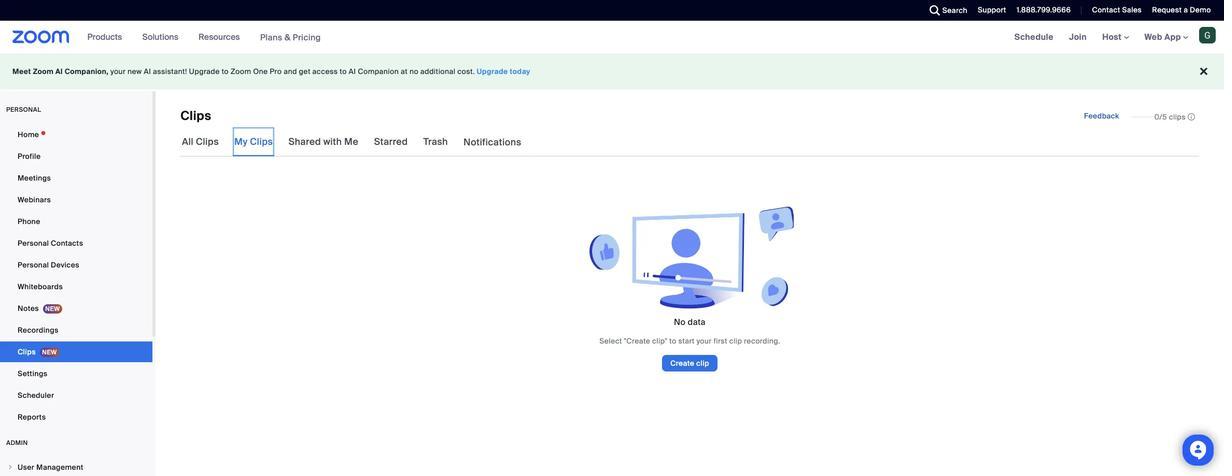 Task type: locate. For each thing, give the bounding box(es) containing it.
select
[[599, 337, 622, 346]]

2 horizontal spatial to
[[669, 337, 676, 346]]

upgrade right cost.
[[477, 67, 508, 76]]

scheduler link
[[0, 386, 152, 406]]

webinars link
[[0, 190, 152, 210]]

clip right create
[[696, 359, 709, 369]]

3 ai from the left
[[349, 67, 356, 76]]

contact
[[1092, 5, 1120, 15]]

1 vertical spatial clip
[[696, 359, 709, 369]]

your left first
[[697, 337, 712, 346]]

zoom logo image
[[12, 31, 69, 44]]

zoom left one at the top left
[[231, 67, 251, 76]]

1 vertical spatial personal
[[18, 261, 49, 270]]

to
[[222, 67, 229, 76], [340, 67, 347, 76], [669, 337, 676, 346]]

upgrade down the product information navigation
[[189, 67, 220, 76]]

&
[[284, 32, 291, 43]]

feedback
[[1084, 111, 1119, 121]]

profile link
[[0, 146, 152, 167]]

clips
[[180, 108, 211, 124], [196, 136, 219, 148], [250, 136, 273, 148], [18, 348, 36, 357]]

1 horizontal spatial zoom
[[231, 67, 251, 76]]

personal devices link
[[0, 255, 152, 276]]

clips
[[1169, 112, 1186, 122]]

ai left companion,
[[55, 67, 63, 76]]

1 horizontal spatial upgrade
[[477, 67, 508, 76]]

1 personal from the top
[[18, 239, 49, 248]]

0 vertical spatial your
[[110, 67, 126, 76]]

contact sales
[[1092, 5, 1142, 15]]

1 ai from the left
[[55, 67, 63, 76]]

request a demo link
[[1144, 0, 1224, 21], [1152, 5, 1211, 15]]

join
[[1069, 32, 1087, 43]]

personal for personal devices
[[18, 261, 49, 270]]

companion
[[358, 67, 399, 76]]

to down the resources dropdown button
[[222, 67, 229, 76]]

clip"
[[652, 337, 667, 346]]

shared with me tab
[[287, 128, 360, 157]]

phone
[[18, 217, 40, 227]]

1 horizontal spatial ai
[[144, 67, 151, 76]]

get
[[299, 67, 311, 76]]

your left new
[[110, 67, 126, 76]]

clips up all clips tab
[[180, 108, 211, 124]]

first
[[714, 337, 727, 346]]

products button
[[87, 21, 127, 54]]

0 horizontal spatial ai
[[55, 67, 63, 76]]

banner
[[0, 21, 1224, 54]]

product information navigation
[[80, 21, 329, 54]]

pro
[[270, 67, 282, 76]]

recordings link
[[0, 320, 152, 341]]

sales
[[1122, 5, 1142, 15]]

today
[[510, 67, 530, 76]]

2 ai from the left
[[144, 67, 151, 76]]

clip right first
[[729, 337, 742, 346]]

ai left companion
[[349, 67, 356, 76]]

new
[[128, 67, 142, 76]]

request
[[1152, 5, 1182, 15]]

my clips
[[234, 136, 273, 148]]

clips up settings
[[18, 348, 36, 357]]

personal contacts
[[18, 239, 83, 248]]

reports link
[[0, 408, 152, 428]]

to right clip"
[[669, 337, 676, 346]]

personal down phone
[[18, 239, 49, 248]]

upgrade
[[189, 67, 220, 76], [477, 67, 508, 76]]

1 horizontal spatial your
[[697, 337, 712, 346]]

with
[[323, 136, 342, 148]]

all clips
[[182, 136, 219, 148]]

clip inside button
[[696, 359, 709, 369]]

reports
[[18, 413, 46, 423]]

clips link
[[0, 342, 152, 363]]

contacts
[[51, 239, 83, 248]]

create clip button
[[662, 356, 718, 372]]

clips right my
[[250, 136, 273, 148]]

solutions button
[[142, 21, 183, 54]]

settings link
[[0, 364, 152, 385]]

ai right new
[[144, 67, 151, 76]]

0 horizontal spatial upgrade
[[189, 67, 220, 76]]

at
[[401, 67, 408, 76]]

1 vertical spatial your
[[697, 337, 712, 346]]

and
[[284, 67, 297, 76]]

zoom right meet
[[33, 67, 54, 76]]

all
[[182, 136, 193, 148]]

trash
[[423, 136, 448, 148]]

web
[[1145, 32, 1162, 43]]

personal menu menu
[[0, 124, 152, 429]]

create clip
[[670, 359, 709, 369]]

zoom
[[33, 67, 54, 76], [231, 67, 251, 76]]

profile
[[18, 152, 41, 161]]

your
[[110, 67, 126, 76], [697, 337, 712, 346]]

0 horizontal spatial your
[[110, 67, 126, 76]]

plans
[[260, 32, 282, 43]]

2 horizontal spatial ai
[[349, 67, 356, 76]]

plans & pricing link
[[260, 32, 321, 43], [260, 32, 321, 43]]

support
[[978, 5, 1006, 15]]

0 vertical spatial clip
[[729, 337, 742, 346]]

1 horizontal spatial clip
[[729, 337, 742, 346]]

0 horizontal spatial clip
[[696, 359, 709, 369]]

a
[[1184, 5, 1188, 15]]

recordings
[[18, 326, 58, 335]]

shared
[[288, 136, 321, 148]]

feedback button
[[1076, 108, 1128, 124]]

my
[[234, 136, 248, 148]]

banner containing products
[[0, 21, 1224, 54]]

no
[[410, 67, 418, 76]]

user management
[[18, 464, 83, 473]]

support link
[[970, 0, 1009, 21], [978, 5, 1006, 15]]

contact sales link
[[1084, 0, 1144, 21], [1092, 5, 1142, 15]]

personal
[[18, 239, 49, 248], [18, 261, 49, 270]]

start
[[678, 337, 695, 346]]

phone link
[[0, 212, 152, 232]]

solutions
[[142, 32, 178, 43]]

0 vertical spatial personal
[[18, 239, 49, 248]]

0 horizontal spatial zoom
[[33, 67, 54, 76]]

to right access
[[340, 67, 347, 76]]

2 personal from the top
[[18, 261, 49, 270]]

personal for personal contacts
[[18, 239, 49, 248]]

pricing
[[293, 32, 321, 43]]

web app
[[1145, 32, 1181, 43]]

1.888.799.9666 button
[[1009, 0, 1073, 21], [1017, 5, 1071, 15]]

personal up whiteboards
[[18, 261, 49, 270]]



Task type: vqa. For each thing, say whether or not it's contained in the screenshot.
Try
no



Task type: describe. For each thing, give the bounding box(es) containing it.
scheduler
[[18, 391, 54, 401]]

me
[[344, 136, 358, 148]]

starred tab
[[372, 128, 409, 157]]

search button
[[922, 0, 970, 21]]

1.888.799.9666
[[1017, 5, 1071, 15]]

home link
[[0, 124, 152, 145]]

plans & pricing
[[260, 32, 321, 43]]

personal devices
[[18, 261, 79, 270]]

1 upgrade from the left
[[189, 67, 220, 76]]

0/5
[[1155, 112, 1167, 122]]

host button
[[1102, 32, 1129, 43]]

management
[[36, 464, 83, 473]]

shared with me
[[288, 136, 358, 148]]

all clips tab
[[180, 128, 220, 157]]

meet zoom ai companion, your new ai assistant! upgrade to zoom one pro and get access to ai companion at no additional cost. upgrade today
[[12, 67, 530, 76]]

webinars
[[18, 195, 51, 205]]

companion,
[[65, 67, 109, 76]]

tabs of clips tab list
[[180, 128, 523, 157]]

request a demo
[[1152, 5, 1211, 15]]

resources
[[199, 32, 240, 43]]

access
[[312, 67, 338, 76]]

2 upgrade from the left
[[477, 67, 508, 76]]

no
[[674, 317, 686, 328]]

app
[[1164, 32, 1181, 43]]

notifications
[[464, 136, 521, 149]]

search
[[942, 6, 967, 15]]

clips inside personal menu menu
[[18, 348, 36, 357]]

personal contacts link
[[0, 233, 152, 254]]

create
[[670, 359, 694, 369]]

0/5 clips
[[1155, 112, 1186, 122]]

recording.
[[744, 337, 780, 346]]

user
[[18, 464, 34, 473]]

meet
[[12, 67, 31, 76]]

1 zoom from the left
[[33, 67, 54, 76]]

my clips tab
[[233, 128, 274, 157]]

one
[[253, 67, 268, 76]]

assistant!
[[153, 67, 187, 76]]

notes
[[18, 304, 39, 314]]

web app button
[[1145, 32, 1188, 43]]

host
[[1102, 32, 1124, 43]]

2 zoom from the left
[[231, 67, 251, 76]]

schedule link
[[1007, 21, 1061, 54]]

select "create clip" to start your first clip recording.
[[599, 337, 780, 346]]

admin
[[6, 440, 28, 448]]

schedule
[[1014, 32, 1054, 43]]

meet zoom ai companion, footer
[[0, 54, 1224, 90]]

right image
[[7, 465, 13, 471]]

0/5 clips application
[[1132, 112, 1195, 122]]

profile picture image
[[1199, 27, 1216, 44]]

your inside meet zoom ai companion, footer
[[110, 67, 126, 76]]

data
[[688, 317, 706, 328]]

0 horizontal spatial to
[[222, 67, 229, 76]]

join link
[[1061, 21, 1095, 54]]

devices
[[51, 261, 79, 270]]

upgrade today link
[[477, 67, 530, 76]]

meetings
[[18, 174, 51, 183]]

whiteboards link
[[0, 277, 152, 298]]

notes link
[[0, 299, 152, 319]]

user management menu item
[[0, 458, 152, 477]]

demo
[[1190, 5, 1211, 15]]

resources button
[[199, 21, 245, 54]]

settings
[[18, 370, 47, 379]]

meetings navigation
[[1007, 21, 1224, 54]]

clips right all at the left of the page
[[196, 136, 219, 148]]

"create
[[624, 337, 650, 346]]

cost.
[[457, 67, 475, 76]]

1 horizontal spatial to
[[340, 67, 347, 76]]

additional
[[420, 67, 455, 76]]

products
[[87, 32, 122, 43]]

trash tab
[[422, 128, 450, 157]]

personal
[[6, 106, 41, 114]]

meetings link
[[0, 168, 152, 189]]

home
[[18, 130, 39, 139]]

starred
[[374, 136, 408, 148]]

no data
[[674, 317, 706, 328]]



